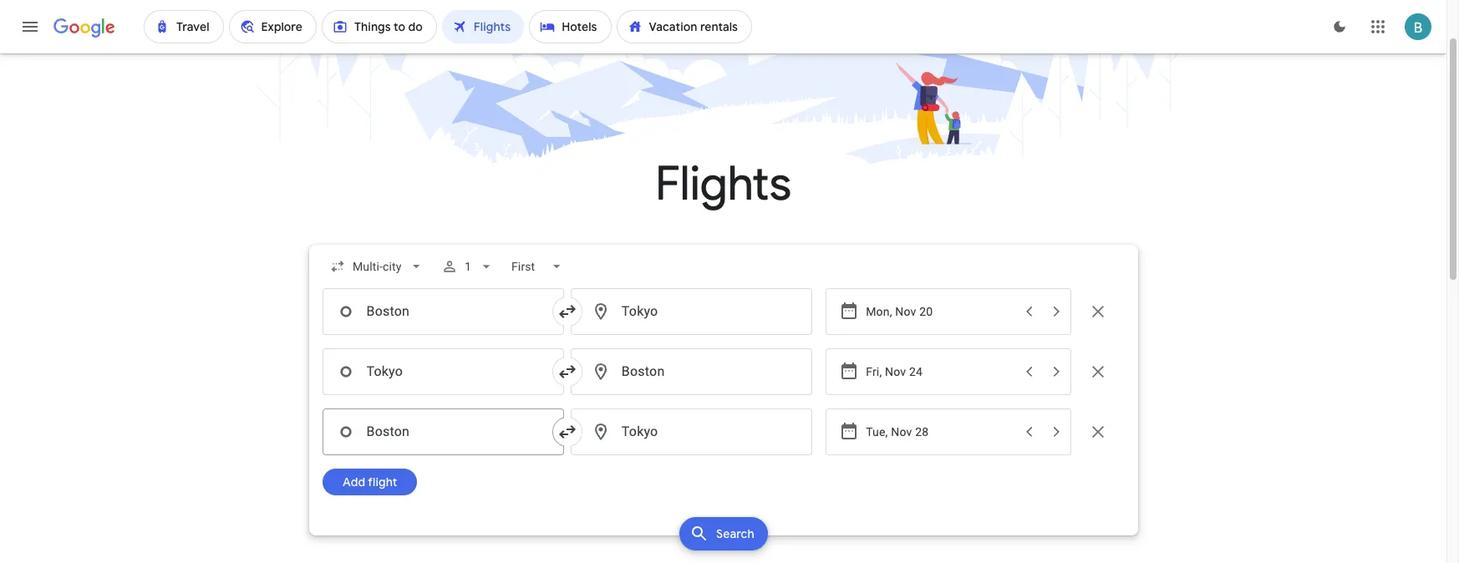 Task type: vqa. For each thing, say whether or not it's contained in the screenshot.
Privacy
no



Task type: describe. For each thing, give the bounding box(es) containing it.
swap origin and destination. image for departure text box related to remove flight from tokyo to boston on fri, nov 24 "image"
[[558, 362, 578, 382]]

search
[[716, 527, 755, 542]]

1 button
[[435, 247, 502, 287]]

add flight button
[[322, 469, 417, 496]]

search button
[[679, 518, 768, 551]]

flights
[[656, 155, 792, 214]]

departure text field for remove flight from boston to tokyo on mon, nov 20 image
[[866, 289, 1015, 334]]

add flight
[[342, 475, 397, 490]]

Flight search field
[[296, 245, 1152, 556]]

departure text field for remove flight from tokyo to boston on fri, nov 24 "image"
[[866, 349, 1015, 395]]

1
[[465, 260, 472, 273]]

swap origin and destination. image for departure text box associated with remove flight from boston to tokyo on tue, nov 28 image at the bottom of the page
[[558, 422, 578, 442]]

add
[[342, 475, 365, 490]]



Task type: locate. For each thing, give the bounding box(es) containing it.
change appearance image
[[1320, 7, 1360, 47]]

swap origin and destination. image
[[558, 302, 578, 322]]

main menu image
[[20, 17, 40, 37]]

2 vertical spatial departure text field
[[866, 410, 1015, 455]]

remove flight from tokyo to boston on fri, nov 24 image
[[1088, 362, 1108, 382]]

None text field
[[571, 288, 813, 335], [322, 349, 564, 395], [322, 409, 564, 456], [571, 288, 813, 335], [322, 349, 564, 395], [322, 409, 564, 456]]

None text field
[[322, 288, 564, 335], [571, 349, 813, 395], [571, 409, 813, 456], [322, 288, 564, 335], [571, 349, 813, 395], [571, 409, 813, 456]]

Departure text field
[[866, 289, 1015, 334], [866, 349, 1015, 395], [866, 410, 1015, 455]]

2 departure text field from the top
[[866, 349, 1015, 395]]

2 swap origin and destination. image from the top
[[558, 422, 578, 442]]

departure text field for remove flight from boston to tokyo on tue, nov 28 image at the bottom of the page
[[866, 410, 1015, 455]]

None field
[[322, 252, 431, 282], [505, 252, 572, 282], [322, 252, 431, 282], [505, 252, 572, 282]]

3 departure text field from the top
[[866, 410, 1015, 455]]

remove flight from boston to tokyo on mon, nov 20 image
[[1088, 302, 1108, 322]]

1 departure text field from the top
[[866, 289, 1015, 334]]

swap origin and destination. image
[[558, 362, 578, 382], [558, 422, 578, 442]]

remove flight from boston to tokyo on tue, nov 28 image
[[1088, 422, 1108, 442]]

1 swap origin and destination. image from the top
[[558, 362, 578, 382]]

1 vertical spatial departure text field
[[866, 349, 1015, 395]]

flight
[[368, 475, 397, 490]]

1 vertical spatial swap origin and destination. image
[[558, 422, 578, 442]]

0 vertical spatial swap origin and destination. image
[[558, 362, 578, 382]]

0 vertical spatial departure text field
[[866, 289, 1015, 334]]



